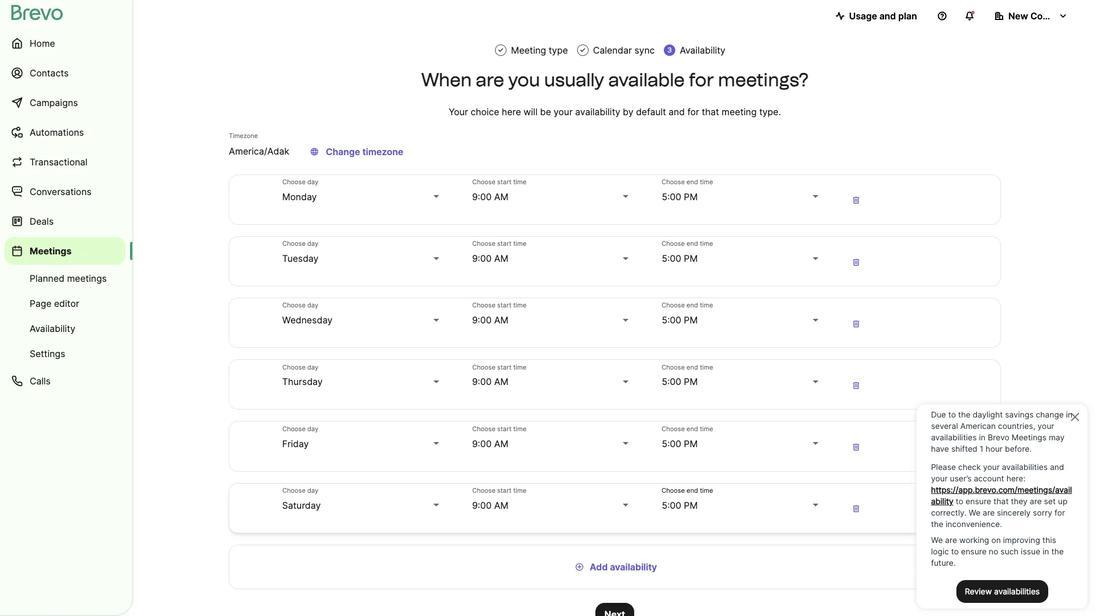 Task type: vqa. For each thing, say whether or not it's contained in the screenshot.
6th 5:00 from the bottom
yes



Task type: describe. For each thing, give the bounding box(es) containing it.
campaigns
[[30, 97, 78, 108]]

no color image for meeting type
[[498, 46, 504, 54]]

delete button for saturday
[[845, 497, 868, 520]]

Wednesday field
[[282, 313, 441, 327]]

am for wednesday
[[494, 315, 509, 326]]

conversations
[[30, 186, 92, 197]]

deals
[[30, 216, 54, 227]]

5:00 pm field for thursday
[[662, 375, 821, 389]]

settings link
[[5, 342, 126, 365]]

pm for monday
[[684, 191, 698, 202]]

5:00 for saturday
[[662, 500, 682, 511]]

type.
[[760, 106, 781, 118]]

timezone
[[363, 146, 404, 157]]

pm for thursday
[[684, 376, 698, 388]]

pm for saturday
[[684, 500, 698, 511]]

5:00 for tuesday
[[662, 253, 682, 264]]

calendar sync
[[593, 45, 655, 56]]

1 vertical spatial for
[[688, 106, 700, 118]]

change timezone
[[326, 146, 404, 157]]

saturday
[[282, 500, 321, 511]]

language
[[310, 146, 319, 157]]

Thursday field
[[282, 375, 441, 389]]

5:00 for wednesday
[[662, 315, 682, 326]]

change
[[326, 146, 360, 157]]

0 vertical spatial availability
[[576, 106, 621, 118]]

5:00 pm for tuesday
[[662, 253, 698, 264]]

here
[[502, 106, 521, 118]]

add_circle_outline
[[575, 561, 584, 573]]

meeting
[[511, 45, 546, 56]]

Monday field
[[282, 190, 441, 204]]

add
[[590, 561, 608, 573]]

delete button for wednesday
[[845, 312, 868, 334]]

company
[[1031, 10, 1073, 22]]

wednesday
[[282, 315, 333, 326]]

9:00 am for tuesday
[[472, 253, 509, 264]]

check for meeting
[[498, 46, 504, 54]]

delete button for tuesday
[[845, 250, 868, 273]]

1 vertical spatial availability
[[610, 561, 657, 573]]

meetings link
[[5, 237, 126, 265]]

calls
[[30, 375, 51, 387]]

5:00 for monday
[[662, 191, 682, 202]]

0 horizontal spatial and
[[669, 106, 685, 118]]

9:00 for wednesday
[[472, 315, 492, 326]]

no color image for calendar sync
[[580, 46, 587, 54]]

your choice here will be your availability by default and for that meeting type.
[[449, 106, 781, 118]]

choice
[[471, 106, 500, 118]]

check for calendar
[[580, 46, 587, 54]]

remove range image for tuesday
[[850, 255, 864, 269]]

meeting
[[722, 106, 757, 118]]

delete button for monday
[[845, 188, 868, 211]]

left image
[[308, 145, 321, 158]]

add_circle_outline add availability
[[575, 561, 657, 573]]

usually
[[544, 69, 605, 91]]

monday
[[282, 191, 317, 202]]

transactional link
[[5, 148, 126, 176]]

usage
[[850, 10, 878, 22]]

type
[[549, 45, 568, 56]]

9:00 for tuesday
[[472, 253, 492, 264]]

5:00 pm for friday
[[662, 438, 698, 449]]

meetings?
[[718, 69, 809, 91]]

page editor
[[30, 298, 79, 309]]

no color image
[[573, 560, 587, 574]]

5:00 pm for thursday
[[662, 376, 698, 388]]

campaigns link
[[5, 89, 126, 116]]

calendar
[[593, 45, 632, 56]]

sync
[[635, 45, 655, 56]]

5:00 for thursday
[[662, 376, 682, 388]]

5:00 pm for monday
[[662, 191, 698, 202]]

9:00 for friday
[[472, 438, 492, 449]]

1 vertical spatial availability
[[30, 323, 75, 334]]

remove range image for thursday
[[850, 379, 864, 393]]

planned meetings link
[[5, 267, 126, 290]]

5:00 pm field for wednesday
[[662, 313, 821, 327]]

9:00 for thursday
[[472, 376, 492, 388]]

home
[[30, 38, 55, 49]]

planned
[[30, 273, 64, 284]]

planned meetings
[[30, 273, 107, 284]]

am for monday
[[494, 191, 509, 202]]

new company
[[1009, 10, 1073, 22]]



Task type: locate. For each thing, give the bounding box(es) containing it.
pm for tuesday
[[684, 253, 698, 264]]

am for friday
[[494, 438, 509, 449]]

4 9:00 am from the top
[[472, 376, 509, 388]]

check
[[498, 46, 504, 54], [580, 46, 587, 54]]

am
[[494, 191, 509, 202], [494, 253, 509, 264], [494, 315, 509, 326], [494, 376, 509, 388], [494, 438, 509, 449], [494, 500, 509, 511]]

2 9:00 from the top
[[472, 253, 492, 264]]

1 5:00 pm field from the top
[[662, 190, 821, 204]]

3 9:00 am field from the top
[[472, 313, 631, 327]]

1 remove range image from the top
[[850, 194, 864, 207]]

6 9:00 am from the top
[[472, 500, 509, 511]]

3 5:00 from the top
[[662, 315, 682, 326]]

no color image
[[498, 46, 504, 54], [580, 46, 587, 54]]

1 horizontal spatial no color image
[[580, 46, 587, 54]]

delete button for thursday
[[845, 373, 868, 396]]

remove range image for friday
[[850, 441, 864, 454]]

2 vertical spatial remove range image
[[850, 379, 864, 393]]

5:00 pm field for monday
[[662, 190, 821, 204]]

1 am from the top
[[494, 191, 509, 202]]

and
[[880, 10, 896, 22], [669, 106, 685, 118]]

check left meeting at left
[[498, 46, 504, 54]]

2 check from the left
[[580, 46, 587, 54]]

pm for friday
[[684, 438, 698, 449]]

0 vertical spatial remove range image
[[850, 255, 864, 269]]

1 vertical spatial and
[[669, 106, 685, 118]]

2 am from the top
[[494, 253, 509, 264]]

3 remove range image from the top
[[850, 379, 864, 393]]

5 pm from the top
[[684, 438, 698, 449]]

availability
[[680, 45, 726, 56], [30, 323, 75, 334]]

3 9:00 am from the top
[[472, 315, 509, 326]]

availability down the page editor
[[30, 323, 75, 334]]

usage and plan
[[850, 10, 918, 22]]

1 5:00 pm from the top
[[662, 191, 698, 202]]

Tuesday field
[[282, 252, 441, 265]]

6 am from the top
[[494, 500, 509, 511]]

and inside button
[[880, 10, 896, 22]]

9:00 am for wednesday
[[472, 315, 509, 326]]

9:00 am field for saturday
[[472, 499, 631, 512]]

tuesday
[[282, 253, 319, 264]]

2 5:00 pm from the top
[[662, 253, 698, 264]]

0 vertical spatial remove range image
[[850, 194, 864, 207]]

1 delete button from the top
[[845, 188, 868, 211]]

0 vertical spatial availability
[[680, 45, 726, 56]]

delete for tuesday
[[852, 257, 861, 268]]

4 delete from the top
[[852, 380, 861, 391]]

available
[[609, 69, 685, 91]]

2 5:00 pm field from the top
[[662, 252, 821, 265]]

9:00 am field for friday
[[472, 437, 631, 451]]

new
[[1009, 10, 1029, 22]]

1 horizontal spatial and
[[880, 10, 896, 22]]

delete for thursday
[[852, 380, 861, 391]]

delete for saturday
[[852, 503, 861, 515]]

0 vertical spatial for
[[689, 69, 714, 91]]

5 delete from the top
[[852, 442, 861, 453]]

am for thursday
[[494, 376, 509, 388]]

9:00 am field for monday
[[472, 190, 631, 204]]

transactional
[[30, 156, 88, 168]]

9:00 am for thursday
[[472, 376, 509, 388]]

9:00 am
[[472, 191, 509, 202], [472, 253, 509, 264], [472, 315, 509, 326], [472, 376, 509, 388], [472, 438, 509, 449], [472, 500, 509, 511]]

0 horizontal spatial availability
[[30, 323, 75, 334]]

6 delete button from the top
[[845, 497, 868, 520]]

pm
[[684, 191, 698, 202], [684, 253, 698, 264], [684, 315, 698, 326], [684, 376, 698, 388], [684, 438, 698, 449], [684, 500, 698, 511]]

4 5:00 pm field from the top
[[662, 375, 821, 389]]

4 5:00 pm from the top
[[662, 376, 698, 388]]

2 remove range image from the top
[[850, 317, 864, 331]]

meetings
[[67, 273, 107, 284]]

5 5:00 pm field from the top
[[662, 437, 821, 451]]

delete
[[852, 195, 861, 206], [852, 257, 861, 268], [852, 318, 861, 330], [852, 380, 861, 391], [852, 442, 861, 453], [852, 503, 861, 515]]

2 pm from the top
[[684, 253, 698, 264]]

5:00 PM field
[[662, 190, 821, 204], [662, 252, 821, 265], [662, 313, 821, 327], [662, 375, 821, 389], [662, 437, 821, 451], [662, 499, 821, 512]]

pm for wednesday
[[684, 315, 698, 326]]

you
[[509, 69, 540, 91]]

your
[[554, 106, 573, 118]]

1 9:00 from the top
[[472, 191, 492, 202]]

availability right the add
[[610, 561, 657, 573]]

3
[[668, 46, 672, 54]]

conversations link
[[5, 178, 126, 205]]

Saturday field
[[282, 499, 441, 512]]

america/adak
[[229, 145, 289, 157]]

am for tuesday
[[494, 253, 509, 264]]

check right type
[[580, 46, 587, 54]]

for up that
[[689, 69, 714, 91]]

new company button
[[986, 5, 1077, 27]]

your
[[449, 106, 468, 118]]

5 5:00 pm from the top
[[662, 438, 698, 449]]

1 9:00 am from the top
[[472, 191, 509, 202]]

1 delete from the top
[[852, 195, 861, 206]]

9:00 am field for wednesday
[[472, 313, 631, 327]]

home link
[[5, 30, 126, 57]]

calls link
[[5, 368, 126, 395]]

page
[[30, 298, 52, 309]]

for left that
[[688, 106, 700, 118]]

5:00 for friday
[[662, 438, 682, 449]]

will
[[524, 106, 538, 118]]

3 delete from the top
[[852, 318, 861, 330]]

5 9:00 am from the top
[[472, 438, 509, 449]]

5:00 pm field for saturday
[[662, 499, 821, 512]]

no color image right type
[[580, 46, 587, 54]]

5:00 pm field for tuesday
[[662, 252, 821, 265]]

plan
[[899, 10, 918, 22]]

remove range image
[[850, 194, 864, 207], [850, 317, 864, 331], [850, 379, 864, 393]]

remove range image for wednesday
[[850, 317, 864, 331]]

delete for wednesday
[[852, 318, 861, 330]]

6 5:00 from the top
[[662, 500, 682, 511]]

meeting type
[[511, 45, 568, 56]]

meetings
[[30, 245, 72, 257]]

6 9:00 am field from the top
[[472, 499, 631, 512]]

remove range image
[[850, 255, 864, 269], [850, 441, 864, 454], [850, 502, 864, 516]]

4 9:00 from the top
[[472, 376, 492, 388]]

availability right 3
[[680, 45, 726, 56]]

for
[[689, 69, 714, 91], [688, 106, 700, 118]]

1 check from the left
[[498, 46, 504, 54]]

6 pm from the top
[[684, 500, 698, 511]]

6 9:00 from the top
[[472, 500, 492, 511]]

2 9:00 am from the top
[[472, 253, 509, 264]]

9:00 am for monday
[[472, 191, 509, 202]]

that
[[702, 106, 720, 118]]

5 delete button from the top
[[845, 435, 868, 458]]

1 horizontal spatial availability
[[680, 45, 726, 56]]

5 am from the top
[[494, 438, 509, 449]]

1 pm from the top
[[684, 191, 698, 202]]

5:00
[[662, 191, 682, 202], [662, 253, 682, 264], [662, 315, 682, 326], [662, 376, 682, 388], [662, 438, 682, 449], [662, 500, 682, 511]]

3 pm from the top
[[684, 315, 698, 326]]

2 no color image from the left
[[580, 46, 587, 54]]

contacts link
[[5, 59, 126, 87]]

2 remove range image from the top
[[850, 441, 864, 454]]

when
[[421, 69, 472, 91]]

5:00 pm
[[662, 191, 698, 202], [662, 253, 698, 264], [662, 315, 698, 326], [662, 376, 698, 388], [662, 438, 698, 449], [662, 500, 698, 511]]

are
[[476, 69, 504, 91]]

1 horizontal spatial check
[[580, 46, 587, 54]]

0 horizontal spatial no color image
[[498, 46, 504, 54]]

4 delete button from the top
[[845, 373, 868, 396]]

delete button
[[845, 188, 868, 211], [845, 250, 868, 273], [845, 312, 868, 334], [845, 373, 868, 396], [845, 435, 868, 458], [845, 497, 868, 520]]

4 9:00 am field from the top
[[472, 375, 631, 389]]

usage and plan button
[[827, 5, 927, 27]]

5:00 pm for wednesday
[[662, 315, 698, 326]]

friday
[[282, 438, 309, 449]]

thursday
[[282, 376, 323, 388]]

3 delete button from the top
[[845, 312, 868, 334]]

availability left by
[[576, 106, 621, 118]]

4 5:00 from the top
[[662, 376, 682, 388]]

9:00
[[472, 191, 492, 202], [472, 253, 492, 264], [472, 315, 492, 326], [472, 376, 492, 388], [472, 438, 492, 449], [472, 500, 492, 511]]

automations link
[[5, 119, 126, 146]]

be
[[540, 106, 551, 118]]

2 5:00 from the top
[[662, 253, 682, 264]]

9:00 AM field
[[472, 190, 631, 204], [472, 252, 631, 265], [472, 313, 631, 327], [472, 375, 631, 389], [472, 437, 631, 451], [472, 499, 631, 512]]

0 horizontal spatial check
[[498, 46, 504, 54]]

2 delete button from the top
[[845, 250, 868, 273]]

3 remove range image from the top
[[850, 502, 864, 516]]

3 5:00 pm field from the top
[[662, 313, 821, 327]]

3 5:00 pm from the top
[[662, 315, 698, 326]]

4 am from the top
[[494, 376, 509, 388]]

page editor link
[[5, 292, 126, 315]]

availability
[[576, 106, 621, 118], [610, 561, 657, 573]]

delete button for friday
[[845, 435, 868, 458]]

9:00 for saturday
[[472, 500, 492, 511]]

0 vertical spatial and
[[880, 10, 896, 22]]

5:00 pm field for friday
[[662, 437, 821, 451]]

and right default at top right
[[669, 106, 685, 118]]

9:00 am for saturday
[[472, 500, 509, 511]]

1 9:00 am field from the top
[[472, 190, 631, 204]]

1 5:00 from the top
[[662, 191, 682, 202]]

2 vertical spatial remove range image
[[850, 502, 864, 516]]

editor
[[54, 298, 79, 309]]

by
[[623, 106, 634, 118]]

1 vertical spatial remove range image
[[850, 441, 864, 454]]

default
[[636, 106, 666, 118]]

6 5:00 pm field from the top
[[662, 499, 821, 512]]

1 vertical spatial remove range image
[[850, 317, 864, 331]]

2 9:00 am field from the top
[[472, 252, 631, 265]]

and left plan
[[880, 10, 896, 22]]

5 9:00 am field from the top
[[472, 437, 631, 451]]

9:00 am field for tuesday
[[472, 252, 631, 265]]

6 5:00 pm from the top
[[662, 500, 698, 511]]

remove range image for saturday
[[850, 502, 864, 516]]

9:00 for monday
[[472, 191, 492, 202]]

automations
[[30, 127, 84, 138]]

1 remove range image from the top
[[850, 255, 864, 269]]

delete for monday
[[852, 195, 861, 206]]

remove range image for monday
[[850, 194, 864, 207]]

5:00 pm for saturday
[[662, 500, 698, 511]]

contacts
[[30, 67, 69, 79]]

deals link
[[5, 208, 126, 235]]

3 9:00 from the top
[[472, 315, 492, 326]]

no color image left meeting at left
[[498, 46, 504, 54]]

when are you usually available for meetings?
[[421, 69, 809, 91]]

1 no color image from the left
[[498, 46, 504, 54]]

availability link
[[5, 317, 126, 340]]

9:00 am for friday
[[472, 438, 509, 449]]

5 9:00 from the top
[[472, 438, 492, 449]]

4 pm from the top
[[684, 376, 698, 388]]

5 5:00 from the top
[[662, 438, 682, 449]]

6 delete from the top
[[852, 503, 861, 515]]

Friday field
[[282, 437, 441, 451]]

9:00 am field for thursday
[[472, 375, 631, 389]]

am for saturday
[[494, 500, 509, 511]]

settings
[[30, 348, 65, 360]]

2 delete from the top
[[852, 257, 861, 268]]

timezone
[[229, 132, 258, 140]]

3 am from the top
[[494, 315, 509, 326]]

delete for friday
[[852, 442, 861, 453]]



